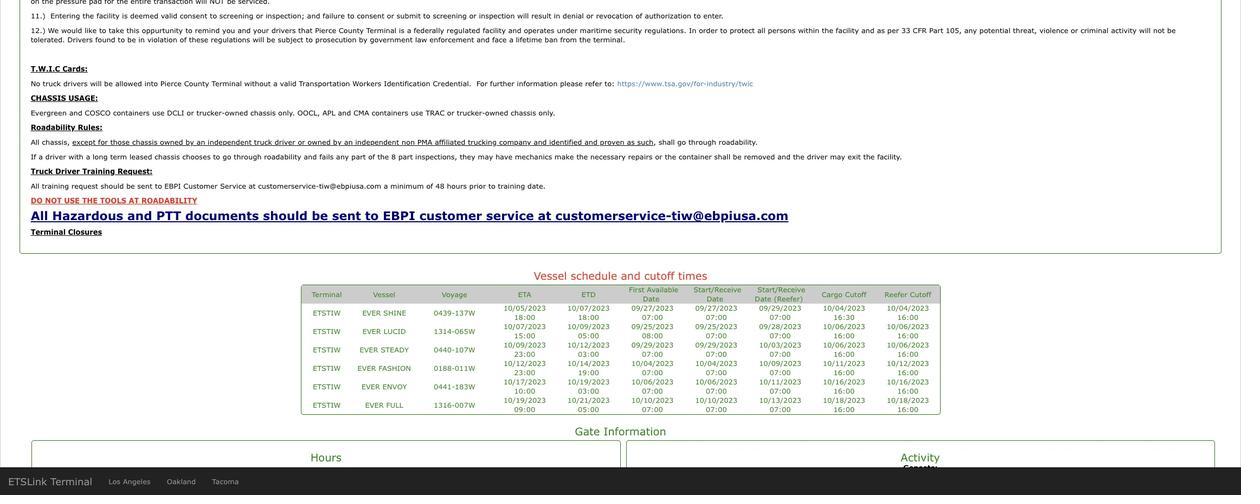 Task type: vqa. For each thing, say whether or not it's contained in the screenshot.


Task type: locate. For each thing, give the bounding box(es) containing it.
10/12/2023 for 16:00
[[887, 359, 929, 368]]

of
[[636, 11, 642, 20], [180, 35, 187, 44], [368, 152, 375, 161], [426, 182, 433, 190]]

vessel up ever shine at the left bottom of the page
[[373, 290, 395, 299]]

0 vertical spatial 03:00
[[578, 350, 599, 358]]

training up "not" at the left of page
[[42, 182, 69, 190]]

or up roadability
[[298, 138, 305, 146]]

0 vertical spatial in
[[554, 11, 560, 20]]

0 horizontal spatial ebpi
[[164, 182, 181, 190]]

10/11/2023
[[823, 359, 865, 368], [759, 377, 801, 386]]

to inside do not use the tools at roadability all hazardous and ptt documents should be sent to ebpi customer service at customerservice-tiw@ebpiusa.com terminal closures
[[365, 208, 379, 223]]

pma
[[417, 138, 432, 146]]

would
[[61, 26, 82, 35]]

at right service
[[249, 182, 256, 190]]

10/17/2023
[[504, 377, 546, 386]]

4 etstiw from the top
[[313, 364, 341, 372]]

etstiw for ever full
[[313, 400, 341, 409]]

1 horizontal spatial use
[[411, 108, 423, 117]]

1 09/25/2023 from the left
[[631, 322, 674, 331]]

at down date.
[[538, 208, 551, 223]]

valid up evergreen and cosco containers use dcli or trucker-owned chassis only. oocl, apl and cma containers use trac or trucker-owned chassis only.
[[280, 79, 297, 88]]

1 horizontal spatial 09/25/2023
[[695, 322, 738, 331]]

in inside 12.) we would like to take this oppurtunity to remind you and your drivers that pierce county terminal is a federally regulated facility and operates under maritime security regulations. in order to protect all persons within the facility and as per 33 cfr part 105, any potential threat, violence or criminal activity will not be tolerated. drivers found to be in violation of these regulations will be subject to prosecution by government law enforcement and face a lifetime ban from the terminal.
[[138, 35, 145, 44]]

2 horizontal spatial 10/09/2023
[[759, 359, 801, 368]]

driver left exit
[[807, 152, 828, 161]]

1 horizontal spatial facility
[[483, 26, 506, 35]]

use left dcli or
[[152, 108, 165, 117]]

0 horizontal spatial an
[[197, 138, 205, 146]]

terminal inside do not use the tools at roadability all hazardous and ptt documents should be sent to ebpi customer service at customerservice-tiw@ebpiusa.com terminal closures
[[31, 228, 66, 236]]

1 horizontal spatial 10/10/2023 07:00
[[695, 396, 738, 414]]

start/receive inside start/receive date (reefer)
[[758, 285, 805, 294]]

failure
[[323, 11, 345, 20]]

schedule
[[571, 269, 617, 282]]

1 vertical spatial should
[[263, 208, 308, 223]]

10/16/2023 down 10/11/2023 16:00
[[823, 377, 865, 386]]

chassis,
[[42, 138, 70, 146]]

10/16/2023 16:00 down 10/11/2023 16:00
[[823, 377, 865, 395]]

0 horizontal spatial truck
[[43, 79, 61, 88]]

03:00 inside 10/19/2023 03:00
[[578, 387, 599, 395]]

2 23:00 from the top
[[514, 368, 535, 377]]

1 18:00 from the left
[[514, 313, 535, 322]]

trucker-
[[196, 108, 225, 117], [457, 108, 485, 117]]

07:00 inside the 09/25/2023 07:00
[[706, 331, 727, 340]]

10/04/2023 up '16:30'
[[823, 304, 865, 312]]

date for start/receive date
[[707, 294, 724, 303]]

ebpi
[[164, 182, 181, 190], [383, 208, 415, 223]]

10/19/2023
[[568, 377, 610, 386], [504, 396, 546, 405]]

and left per
[[861, 26, 875, 35]]

will left not
[[1139, 26, 1151, 35]]

or down ,
[[655, 152, 662, 161]]

09/27/2023 07:00 up the 09/25/2023 08:00 at the bottom of the page
[[631, 304, 674, 322]]

owned down "without" at the top
[[225, 108, 248, 117]]

10/09/2023 05:00
[[568, 322, 610, 340]]

09/27/2023 down start/receive date
[[695, 304, 738, 312]]

1 horizontal spatial 10/18/2023 16:00
[[887, 396, 929, 414]]

0 vertical spatial 05:00
[[578, 331, 599, 340]]

1316-007w
[[434, 400, 475, 409]]

15:00
[[514, 331, 535, 340]]

you
[[222, 26, 235, 35]]

0 vertical spatial customerservice-
[[258, 182, 319, 190]]

07:00
[[642, 313, 663, 322], [706, 313, 727, 322], [770, 313, 791, 322], [706, 331, 727, 340], [770, 331, 791, 340], [642, 350, 663, 358], [706, 350, 727, 358], [770, 350, 791, 358], [642, 368, 663, 377], [706, 368, 727, 377], [770, 368, 791, 377], [642, 387, 663, 395], [706, 387, 727, 395], [770, 387, 791, 395], [642, 405, 663, 414], [706, 405, 727, 414], [770, 405, 791, 414]]

containers
[[372, 108, 408, 117]]

ever down the ever fashion
[[362, 382, 380, 391]]

1 may from the left
[[478, 152, 493, 161]]

service
[[220, 182, 246, 190]]

10/18/2023 16:00 down 10/12/2023 16:00
[[887, 396, 929, 414]]

1 vertical spatial 05:00
[[578, 405, 599, 414]]

1 horizontal spatial 10/16/2023
[[887, 377, 929, 386]]

18:00 inside 10/07/2023 18:00
[[578, 313, 599, 322]]

date inside start/receive date
[[707, 294, 724, 303]]

1 all from the top
[[31, 138, 39, 146]]

03:00 up 10/21/2023
[[578, 387, 599, 395]]

10/04/2023 07:00 down the 09/25/2023 07:00 at bottom right
[[695, 359, 738, 377]]

0 horizontal spatial 10/04/2023 07:00
[[631, 359, 674, 377]]

1 vertical spatial ebpi
[[383, 208, 415, 223]]

3 all from the top
[[31, 208, 48, 223]]

1316-
[[434, 400, 455, 409]]

1 vertical spatial as
[[627, 138, 635, 146]]

persons
[[768, 26, 796, 35]]

137w
[[455, 308, 475, 317]]

oocl,
[[297, 108, 320, 117]]

such
[[637, 138, 654, 146]]

with
[[68, 152, 83, 161]]

envoy
[[383, 382, 407, 391]]

chooses
[[182, 152, 211, 161]]

tiw@ebpiusa.com inside do not use the tools at roadability all hazardous and ptt documents should be sent to ebpi customer service at customerservice-tiw@ebpiusa.com terminal closures
[[672, 208, 789, 223]]

part right fails
[[351, 152, 366, 161]]

3 date from the left
[[755, 294, 772, 303]]

183w
[[455, 382, 475, 391]]

0 horizontal spatial 10/11/2023
[[759, 377, 801, 386]]

23:00
[[514, 350, 535, 358], [514, 368, 535, 377]]

0 horizontal spatial any
[[336, 152, 349, 161]]

1 horizontal spatial go
[[677, 138, 686, 146]]

2 05:00 from the top
[[578, 405, 599, 414]]

18:00 up 10/09/2023 05:00 on the bottom left of the page
[[578, 313, 599, 322]]

10/18/2023 down 10/11/2023 16:00
[[823, 396, 865, 405]]

10/16/2023 16:00 down 10/12/2023 16:00
[[887, 377, 929, 395]]

1 vertical spatial truck
[[254, 138, 272, 146]]

0 horizontal spatial in
[[138, 35, 145, 44]]

09/29/2023 07:00 down the 09/25/2023 07:00 at bottom right
[[695, 341, 738, 358]]

1 03:00 from the top
[[578, 350, 599, 358]]

1 horizontal spatial only.
[[539, 108, 555, 117]]

2 09/27/2023 from the left
[[695, 304, 738, 312]]

011w
[[455, 364, 475, 372]]

in down the this
[[138, 35, 145, 44]]

training
[[82, 167, 115, 176]]

vessel
[[534, 269, 567, 282], [373, 290, 395, 299]]

0 horizontal spatial pierce
[[160, 79, 182, 88]]

screening up you
[[219, 11, 253, 20]]

ever for ever shine
[[362, 308, 381, 317]]

rules:
[[78, 123, 102, 132]]

33
[[902, 26, 910, 35]]

1 vertical spatial 03:00
[[578, 387, 599, 395]]

exit
[[848, 152, 861, 161]]

only. left the "oocl,"
[[278, 108, 295, 117]]

1 horizontal spatial by
[[333, 138, 342, 146]]

date left (reefer)
[[755, 294, 772, 303]]

10/07/2023 up 15:00
[[504, 322, 546, 331]]

all up do at the top of the page
[[31, 182, 39, 190]]

start/receive inside start/receive date
[[694, 285, 742, 294]]

23:00 for 10/12/2023 23:00
[[514, 368, 535, 377]]

1 horizontal spatial 10/16/2023 16:00
[[887, 377, 929, 395]]

removed
[[744, 152, 775, 161]]

10/06/2023 up 10/12/2023 16:00
[[887, 341, 929, 349]]

1 horizontal spatial 10/19/2023
[[568, 377, 610, 386]]

1 cutoff from the left
[[845, 290, 867, 299]]

2 horizontal spatial driver
[[807, 152, 828, 161]]

consent up remind
[[180, 11, 207, 20]]

ever for ever lucid
[[363, 327, 381, 335]]

start/receive down times
[[694, 285, 742, 294]]

1 vertical spatial shall
[[714, 152, 731, 161]]

1 only. from the left
[[278, 108, 295, 117]]

1 date from the left
[[643, 294, 660, 303]]

1 horizontal spatial start/receive
[[758, 285, 805, 294]]

be right not
[[1167, 26, 1176, 35]]

the left the 8
[[378, 152, 389, 161]]

1 start/receive from the left
[[694, 285, 742, 294]]

0 horizontal spatial should
[[101, 182, 124, 190]]

trucker- right dcli or
[[196, 108, 225, 117]]

cma
[[354, 108, 369, 117]]

2 18:00 from the left
[[578, 313, 599, 322]]

1 vertical spatial go
[[223, 152, 231, 161]]

0 horizontal spatial valid
[[161, 11, 177, 20]]

may left exit
[[830, 152, 845, 161]]

0 horizontal spatial start/receive
[[694, 285, 742, 294]]

1 horizontal spatial 10/07/2023
[[568, 304, 610, 312]]

county
[[339, 26, 364, 35], [184, 79, 209, 88]]

0 horizontal spatial independent
[[208, 138, 252, 146]]

operates
[[524, 26, 555, 35]]

1 horizontal spatial is
[[399, 26, 405, 35]]

regulations
[[211, 35, 250, 44]]

do not use the tools at roadability all hazardous and ptt documents should be sent to ebpi customer service at customerservice-tiw@ebpiusa.com terminal closures
[[31, 196, 789, 236]]

2 horizontal spatial 09/29/2023 07:00
[[759, 304, 801, 322]]

terminal inside 12.) we would like to take this oppurtunity to remind you and your drivers that pierce county terminal is a federally regulated facility and operates under maritime security regulations. in order to protect all persons within the facility and as per 33 cfr part 105, any potential threat, violence or criminal activity will not be tolerated. drivers found to be in violation of these regulations will be subject to prosecution by government law enforcement and face a lifetime ban from the terminal.
[[366, 26, 397, 35]]

security
[[614, 26, 642, 35]]

1 horizontal spatial independent
[[355, 138, 399, 146]]

enter.
[[703, 11, 724, 20]]

10/06/2023 16:00
[[823, 322, 865, 340], [887, 322, 929, 340], [823, 341, 865, 358], [887, 341, 929, 358]]

1 23:00 from the top
[[514, 350, 535, 358]]

0 horizontal spatial trucker-
[[196, 108, 225, 117]]

chassis
[[250, 108, 276, 117], [511, 108, 536, 117], [132, 138, 157, 146], [155, 152, 180, 161]]

10/11/2023 16:00
[[823, 359, 865, 377]]

driver up roadability
[[275, 138, 295, 146]]

09/25/2023 for 08:00
[[631, 322, 674, 331]]

1 horizontal spatial as
[[877, 26, 885, 35]]

ever for ever fashion
[[358, 364, 376, 372]]

10/16/2023 16:00
[[823, 377, 865, 395], [887, 377, 929, 395]]

0 vertical spatial 10/09/2023
[[568, 322, 610, 331]]

violence
[[1040, 26, 1068, 35]]

0 horizontal spatial 10/18/2023
[[823, 396, 865, 405]]

16:00 inside 10/04/2023 16:00
[[898, 313, 919, 322]]

19:00
[[578, 368, 599, 377]]

09/29/2023 down (reefer)
[[759, 304, 801, 312]]

violation
[[147, 35, 177, 44]]

2 03:00 from the top
[[578, 387, 599, 395]]

1 horizontal spatial tiw@ebpiusa.com
[[672, 208, 789, 223]]

1 vertical spatial through
[[234, 152, 262, 161]]

all up if on the left of page
[[31, 138, 39, 146]]

oppurtunity
[[142, 26, 183, 35]]

or up regulated
[[469, 11, 477, 20]]

0 horizontal spatial 09/29/2023
[[631, 341, 674, 349]]

vessel up 10/05/2023
[[534, 269, 567, 282]]

as left such
[[627, 138, 635, 146]]

a left minimum
[[384, 182, 388, 190]]

all inside do not use the tools at roadability all hazardous and ptt documents should be sent to ebpi customer service at customerservice-tiw@ebpiusa.com terminal closures
[[31, 208, 48, 223]]

10/12/2023 16:00
[[887, 359, 929, 377]]

1 horizontal spatial an
[[344, 138, 353, 146]]

2 all from the top
[[31, 182, 39, 190]]

date inside first available date
[[643, 294, 660, 303]]

0 vertical spatial all
[[31, 138, 39, 146]]

2 consent from the left
[[357, 11, 384, 20]]

2 date from the left
[[707, 294, 724, 303]]

1 horizontal spatial sent
[[332, 208, 361, 223]]

2 only. from the left
[[539, 108, 555, 117]]

0 horizontal spatial 18:00
[[514, 313, 535, 322]]

0 horizontal spatial consent
[[180, 11, 207, 20]]

1 horizontal spatial drivers
[[271, 26, 296, 35]]

10/06/2023 16:00 down '16:30'
[[823, 322, 865, 340]]

(reefer)
[[774, 294, 803, 303]]

ever fashion
[[358, 364, 411, 372]]

owned
[[225, 108, 248, 117], [485, 108, 508, 117], [160, 138, 183, 146], [308, 138, 331, 146]]

0 vertical spatial 10/07/2023
[[568, 304, 610, 312]]

1 etstiw from the top
[[313, 308, 341, 317]]

0 vertical spatial vessel
[[534, 269, 567, 282]]

cutoff for reefer
[[910, 290, 931, 299]]

1 horizontal spatial date
[[707, 294, 724, 303]]

truck up chassis
[[43, 79, 61, 88]]

2 10/06/2023 07:00 from the left
[[695, 377, 738, 395]]

1 horizontal spatial at
[[538, 208, 551, 223]]

1 vertical spatial in
[[138, 35, 145, 44]]

as left per
[[877, 26, 885, 35]]

0 horizontal spatial cutoff
[[845, 290, 867, 299]]

10/09/2023 down 10/03/2023 07:00
[[759, 359, 801, 368]]

shall right ,
[[659, 138, 675, 146]]

10/19/2023 03:00
[[568, 377, 610, 395]]

2 use from the left
[[411, 108, 423, 117]]

through up container
[[689, 138, 716, 146]]

2 independent from the left
[[355, 138, 399, 146]]

1 05:00 from the top
[[578, 331, 599, 340]]

t.w.i.c cards:
[[31, 65, 88, 73]]

1 vertical spatial sent
[[332, 208, 361, 223]]

or left criminal
[[1071, 26, 1078, 35]]

etstiw for ever lucid
[[313, 327, 341, 335]]

0 vertical spatial county
[[339, 26, 364, 35]]

0 horizontal spatial only.
[[278, 108, 295, 117]]

05:00 for 10/21/2023 05:00
[[578, 405, 599, 414]]

0 vertical spatial any
[[964, 26, 977, 35]]

consent
[[180, 11, 207, 20], [357, 11, 384, 20]]

date down 'available'
[[643, 294, 660, 303]]

10/04/2023 down reefer cutoff
[[887, 304, 929, 312]]

is inside 12.) we would like to take this oppurtunity to remind you and your drivers that pierce county terminal is a federally regulated facility and operates under maritime security regulations. in order to protect all persons within the facility and as per 33 cfr part 105, any potential threat, violence or criminal activity will not be tolerated. drivers found to be in violation of these regulations will be subject to prosecution by government law enforcement and face a lifetime ban from the terminal.
[[399, 26, 405, 35]]

should up tools
[[101, 182, 124, 190]]

10/09/2023 down 15:00
[[504, 341, 546, 349]]

be down all training request should be sent to ebpi customer service at customerservice-tiw@ebpiusa.com a minimum of 48 hours prior to training date. at the top left of the page
[[312, 208, 328, 223]]

etstiw for ever shine
[[313, 308, 341, 317]]

1 horizontal spatial shall
[[714, 152, 731, 161]]

1 vertical spatial customerservice-
[[555, 208, 672, 223]]

https://www.tsa.gov/for-
[[617, 79, 707, 88]]

consent up government
[[357, 11, 384, 20]]

etstiw for ever steady
[[313, 345, 341, 354]]

training
[[42, 182, 69, 190], [498, 182, 525, 190]]

proven
[[600, 138, 624, 146]]

training left date.
[[498, 182, 525, 190]]

drivers
[[271, 26, 296, 35], [63, 79, 88, 88]]

1 vertical spatial 23:00
[[514, 368, 535, 377]]

05:00 inside 10/21/2023 05:00
[[578, 405, 599, 414]]

2 vertical spatial all
[[31, 208, 48, 223]]

10/12/2023
[[568, 341, 610, 349], [504, 359, 546, 368], [887, 359, 929, 368]]

by up chooses
[[186, 138, 194, 146]]

10/03/2023
[[759, 341, 801, 349]]

10/12/2023 for 03:00
[[568, 341, 610, 349]]

1 10/18/2023 16:00 from the left
[[823, 396, 865, 414]]

not
[[1153, 26, 1165, 35]]

ebpi down minimum
[[383, 208, 415, 223]]

09/29/2023
[[759, 304, 801, 312], [631, 341, 674, 349], [695, 341, 738, 349]]

if
[[31, 152, 36, 161]]

23:00 inside "10/09/2023 23:00"
[[514, 350, 535, 358]]

1 vertical spatial all
[[31, 182, 39, 190]]

2 part from the left
[[398, 152, 413, 161]]

independent up the 8
[[355, 138, 399, 146]]

3 etstiw from the top
[[313, 345, 341, 354]]

1 horizontal spatial pierce
[[315, 26, 336, 35]]

10/04/2023 07:00 down 08:00
[[631, 359, 674, 377]]

2 10/18/2023 from the left
[[887, 396, 929, 405]]

by inside 12.) we would like to take this oppurtunity to remind you and your drivers that pierce county terminal is a federally regulated facility and operates under maritime security regulations. in order to protect all persons within the facility and as per 33 cfr part 105, any potential threat, violence or criminal activity will not be tolerated. drivers found to be in violation of these regulations will be subject to prosecution by government law enforcement and face a lifetime ban from the terminal.
[[359, 35, 368, 44]]

18:00 inside 10/05/2023 18:00
[[514, 313, 535, 322]]

10/11/2023 down '16:30'
[[823, 359, 865, 368]]

2 etstiw from the top
[[313, 327, 341, 335]]

1 10/10/2023 07:00 from the left
[[631, 396, 674, 414]]

1 10/04/2023 07:00 from the left
[[631, 359, 674, 377]]

2 09/25/2023 from the left
[[695, 322, 738, 331]]

1 horizontal spatial county
[[339, 26, 364, 35]]

1 10/16/2023 16:00 from the left
[[823, 377, 865, 395]]

trucker- down the for at the top of page
[[457, 108, 485, 117]]

1 horizontal spatial trucker-
[[457, 108, 485, 117]]

all for all training request should be sent to ebpi customer service at customerservice-tiw@ebpiusa.com a minimum of 48 hours prior to training date.
[[31, 182, 39, 190]]

10/14/2023 19:00
[[568, 359, 610, 377]]

0 horizontal spatial at
[[249, 182, 256, 190]]

customerservice- inside do not use the tools at roadability all hazardous and ptt documents should be sent to ebpi customer service at customerservice-tiw@ebpiusa.com terminal closures
[[555, 208, 672, 223]]

10/11/2023 for 07:00
[[759, 377, 801, 386]]

start/receive up (reefer)
[[758, 285, 805, 294]]

6 etstiw from the top
[[313, 400, 341, 409]]

05:00 inside 10/09/2023 05:00
[[578, 331, 599, 340]]

ever left full in the left bottom of the page
[[365, 400, 384, 409]]

23:00 inside 10/12/2023 23:00
[[514, 368, 535, 377]]

part right the 8
[[398, 152, 413, 161]]

should inside do not use the tools at roadability all hazardous and ptt documents should be sent to ebpi customer service at customerservice-tiw@ebpiusa.com terminal closures
[[263, 208, 308, 223]]

05:00
[[578, 331, 599, 340], [578, 405, 599, 414]]

facility
[[96, 11, 120, 20], [483, 26, 506, 35], [836, 26, 859, 35]]

cutoff for cargo
[[845, 290, 867, 299]]

sent
[[137, 182, 152, 190], [332, 208, 361, 223]]

facility right within
[[836, 26, 859, 35]]

1 vertical spatial at
[[538, 208, 551, 223]]

may down trucking
[[478, 152, 493, 161]]

date inside start/receive date (reefer)
[[755, 294, 772, 303]]

10/19/2023 for 03:00
[[568, 377, 610, 386]]

05:00 down 10/21/2023
[[578, 405, 599, 414]]

only. down information on the top left
[[539, 108, 555, 117]]

09/27/2023 07:00 down start/receive date
[[695, 304, 738, 322]]

1 09/27/2023 from the left
[[631, 304, 674, 312]]

ever for ever envoy
[[362, 382, 380, 391]]

submit
[[397, 11, 421, 20]]

0 horizontal spatial 10/07/2023
[[504, 322, 546, 331]]

documents
[[185, 208, 259, 223]]

10/18/2023 16:00
[[823, 396, 865, 414], [887, 396, 929, 414]]

1 horizontal spatial vessel
[[534, 269, 567, 282]]

1 10/16/2023 from the left
[[823, 377, 865, 386]]

09/25/2023 up 08:00
[[631, 322, 674, 331]]

0 horizontal spatial screening
[[219, 11, 253, 20]]

09/25/2023 07:00
[[695, 322, 738, 340]]

ever envoy
[[362, 382, 407, 391]]

1 part from the left
[[351, 152, 366, 161]]

ever for ever steady
[[360, 345, 378, 354]]

5 etstiw from the top
[[313, 382, 341, 391]]

03:00 inside 10/12/2023 03:00
[[578, 350, 599, 358]]

0 vertical spatial pierce
[[315, 26, 336, 35]]

1 vertical spatial any
[[336, 152, 349, 161]]

10/13/2023
[[759, 396, 801, 405]]

2 10/10/2023 07:00 from the left
[[695, 396, 738, 414]]

10/04/2023
[[823, 304, 865, 312], [887, 304, 929, 312], [631, 359, 674, 368], [695, 359, 738, 368]]

0 horizontal spatial 09/25/2023
[[631, 322, 674, 331]]

2 cutoff from the left
[[910, 290, 931, 299]]

within
[[798, 26, 820, 35]]

truck up roadability
[[254, 138, 272, 146]]

1 consent from the left
[[180, 11, 207, 20]]

hours
[[311, 451, 342, 464]]

go up container
[[677, 138, 686, 146]]

1 vertical spatial 10/07/2023
[[504, 322, 546, 331]]

0 vertical spatial drivers
[[271, 26, 296, 35]]

facility up take
[[96, 11, 120, 20]]

the right 'make'
[[577, 152, 588, 161]]

have
[[496, 152, 513, 161]]

18:00 down 10/05/2023
[[514, 313, 535, 322]]

at
[[129, 196, 139, 205]]

a right "with"
[[86, 152, 90, 161]]

10/09/2023 for 05:00
[[568, 322, 610, 331]]

by right prosecution
[[359, 35, 368, 44]]

1 horizontal spatial 09/27/2023 07:00
[[695, 304, 738, 322]]

service
[[486, 208, 534, 223]]

pierce up prosecution
[[315, 26, 336, 35]]

0 horizontal spatial tiw@ebpiusa.com
[[319, 182, 381, 190]]

1 independent from the left
[[208, 138, 252, 146]]

all chassis, except for those chassis owned by an independent truck driver or owned by an independent non pma affiliated trucking company and identified and proven as such , shall go through roadability.
[[31, 138, 758, 146]]

chassis down "without" at the top
[[250, 108, 276, 117]]

drivers inside 12.) we would like to take this oppurtunity to remind you and your drivers that pierce county terminal is a federally regulated facility and operates under maritime security regulations. in order to protect all persons within the facility and as per 33 cfr part 105, any potential threat, violence or criminal activity will not be tolerated. drivers found to be in violation of these regulations will be subject to prosecution by government law enforcement and face a lifetime ban from the terminal.
[[271, 26, 296, 35]]

0 vertical spatial truck
[[43, 79, 61, 88]]

2 horizontal spatial date
[[755, 294, 772, 303]]

2 horizontal spatial by
[[359, 35, 368, 44]]

03:00 for 10/19/2023 03:00
[[578, 387, 599, 395]]

screening
[[219, 11, 253, 20], [433, 11, 467, 20]]

23:00 up 10/17/2023
[[514, 368, 535, 377]]

0 horizontal spatial 10/10/2023
[[631, 396, 674, 405]]

0 horizontal spatial vessel
[[373, 290, 395, 299]]

dcli or
[[167, 108, 194, 117]]

1 an from the left
[[197, 138, 205, 146]]

1 vertical spatial valid
[[280, 79, 297, 88]]

2 10/16/2023 16:00 from the left
[[887, 377, 929, 395]]

0 vertical spatial 10/19/2023
[[568, 377, 610, 386]]

2 start/receive from the left
[[758, 285, 805, 294]]



Task type: describe. For each thing, give the bounding box(es) containing it.
all for all chassis, except for those chassis owned by an independent truck driver or owned by an independent non pma affiliated trucking company and identified and proven as such , shall go through roadability.
[[31, 138, 39, 146]]

2 horizontal spatial 09/29/2023
[[759, 304, 801, 312]]

without
[[244, 79, 271, 88]]

or left submit
[[387, 11, 394, 20]]

roadability
[[31, 123, 75, 132]]

03:00 for 10/12/2023 03:00
[[578, 350, 599, 358]]

revocation
[[596, 11, 633, 20]]

available
[[647, 285, 679, 294]]

and up first
[[621, 269, 641, 282]]

usage:
[[68, 94, 98, 102]]

0 vertical spatial is
[[122, 11, 128, 20]]

1 vertical spatial drivers
[[63, 79, 88, 88]]

enforcement
[[430, 35, 474, 44]]

deemed
[[130, 11, 158, 20]]

the right exit
[[863, 152, 875, 161]]

the
[[82, 196, 98, 205]]

los
[[109, 477, 120, 486]]

information
[[604, 425, 666, 438]]

government
[[370, 35, 413, 44]]

of left 48
[[426, 182, 433, 190]]

05:00 for 10/09/2023 05:00
[[578, 331, 599, 340]]

use
[[64, 196, 80, 205]]

and up mechanics
[[534, 138, 547, 146]]

0 horizontal spatial as
[[627, 138, 635, 146]]

2 may from the left
[[830, 152, 845, 161]]

10/06/2023 16:00 up 10/11/2023 16:00
[[823, 341, 865, 358]]

ever for ever full
[[365, 400, 384, 409]]

start/receive for start/receive date (reefer)
[[758, 285, 805, 294]]

of left the 8
[[368, 152, 375, 161]]

1 horizontal spatial truck
[[254, 138, 272, 146]]

10/09/2023 for 23:00
[[504, 341, 546, 349]]

0 vertical spatial go
[[677, 138, 686, 146]]

1 10/10/2023 from the left
[[631, 396, 674, 405]]

cutoff
[[644, 269, 675, 282]]

0 horizontal spatial sent
[[137, 182, 152, 190]]

at inside do not use the tools at roadability all hazardous and ptt documents should be sent to ebpi customer service at customerservice-tiw@ebpiusa.com terminal closures
[[538, 208, 551, 223]]

0 horizontal spatial driver
[[45, 152, 66, 161]]

start/receive for start/receive date
[[694, 285, 742, 294]]

roadability.
[[719, 138, 758, 146]]

these
[[189, 35, 208, 44]]

found
[[95, 35, 115, 44]]

10/06/2023 16:00 down 10/04/2023 16:00
[[887, 322, 929, 340]]

tools
[[100, 196, 126, 205]]

subject
[[278, 35, 303, 44]]

lucid
[[384, 327, 406, 335]]

driver
[[55, 167, 80, 176]]

2 09/27/2023 07:00 from the left
[[695, 304, 738, 322]]

activity gensets:
[[901, 451, 940, 472]]

0 horizontal spatial facility
[[96, 11, 120, 20]]

voyage
[[442, 290, 467, 299]]

1 use from the left
[[152, 108, 165, 117]]

10/06/2023 16:00 up 10/12/2023 16:00
[[887, 341, 929, 358]]

if a driver with a long term leased chassis chooses to go through roadability and fails any part of the 8 part inspections, they may have mechanics make the necessary repairs or the container shall be removed and the driver may exit the facility.
[[31, 152, 902, 161]]

07:00 inside 09/28/2023 07:00
[[770, 331, 791, 340]]

a right the face on the left of the page
[[509, 35, 514, 44]]

etstiw for ever envoy
[[313, 382, 341, 391]]

except
[[72, 138, 96, 146]]

chassis up the company
[[511, 108, 536, 117]]

07:00 inside 10/03/2023 07:00
[[770, 350, 791, 358]]

48
[[436, 182, 445, 190]]

10/06/2023 up 10/11/2023 16:00
[[823, 341, 865, 349]]

closures
[[68, 228, 102, 236]]

and left fails
[[304, 152, 317, 161]]

or up 'your'
[[256, 11, 263, 20]]

0 horizontal spatial through
[[234, 152, 262, 161]]

vessel for vessel schedule and cutoff times
[[534, 269, 567, 282]]

as inside 12.) we would like to take this oppurtunity to remind you and your drivers that pierce county terminal is a federally regulated facility and operates under maritime security regulations. in order to protect all persons within the facility and as per 33 cfr part 105, any potential threat, violence or criminal activity will not be tolerated. drivers found to be in violation of these regulations will be subject to prosecution by government law enforcement and face a lifetime ban from the terminal.
[[877, 26, 885, 35]]

trucking
[[468, 138, 497, 146]]

1 trucker- from the left
[[196, 108, 225, 117]]

2 10/16/2023 from the left
[[887, 377, 929, 386]]

10/07/2023 for 18:00
[[568, 304, 610, 312]]

10/12/2023 for 23:00
[[504, 359, 546, 368]]

10/09/2023 07:00
[[759, 359, 801, 377]]

county inside 12.) we would like to take this oppurtunity to remind you and your drivers that pierce county terminal is a federally regulated facility and operates under maritime security regulations. in order to protect all persons within the facility and as per 33 cfr part 105, any potential threat, violence or criminal activity will not be tolerated. drivers found to be in violation of these regulations will be subject to prosecution by government law enforcement and face a lifetime ban from the terminal.
[[339, 26, 364, 35]]

of up security
[[636, 11, 642, 20]]

18:00 for 10/05/2023 18:00
[[514, 313, 535, 322]]

10/04/2023 down 08:00
[[631, 359, 674, 368]]

10/06/2023 down the 09/25/2023 07:00 at bottom right
[[695, 377, 738, 386]]

10/06/2023 down 10/04/2023 16:00
[[887, 322, 929, 331]]

term
[[110, 152, 127, 161]]

0 horizontal spatial by
[[186, 138, 194, 146]]

any inside 12.) we would like to take this oppurtunity to remind you and your drivers that pierce county terminal is a federally regulated facility and operates under maritime security regulations. in order to protect all persons within the facility and as per 33 cfr part 105, any potential threat, violence or criminal activity will not be tolerated. drivers found to be in violation of these regulations will be subject to prosecution by government law enforcement and face a lifetime ban from the terminal.
[[964, 26, 977, 35]]

apl
[[322, 108, 335, 117]]

2 an from the left
[[344, 138, 353, 146]]

and right apl
[[338, 108, 351, 117]]

1 horizontal spatial driver
[[275, 138, 295, 146]]

cfr
[[913, 26, 927, 35]]

0 vertical spatial tiw@ebpiusa.com
[[319, 182, 381, 190]]

customer
[[419, 208, 482, 223]]

0 horizontal spatial 09/29/2023 07:00
[[631, 341, 674, 358]]

be inside do not use the tools at roadability all hazardous and ptt documents should be sent to ebpi customer service at customerservice-tiw@ebpiusa.com terminal closures
[[312, 208, 328, 223]]

1 10/06/2023 07:00 from the left
[[631, 377, 674, 395]]

1 horizontal spatial 09/29/2023
[[695, 341, 738, 349]]

10/12/2023 23:00
[[504, 359, 546, 377]]

chassis usage:
[[31, 94, 98, 102]]

request
[[71, 182, 98, 190]]

angeles
[[123, 477, 151, 486]]

be down roadability.
[[733, 152, 742, 161]]

2 10/04/2023 07:00 from the left
[[695, 359, 738, 377]]

or right trac
[[447, 108, 454, 117]]

order
[[699, 26, 718, 35]]

10/07/2023 18:00
[[568, 304, 610, 322]]

no truck drivers will be allowed into pierce county terminal without a valid transportation workers identification credential.  for further information please refer to: https://www.tsa.gov/for-industry/twic
[[31, 79, 753, 88]]

evergreen and cosco containers use dcli or trucker-owned chassis only. oocl, apl and cma containers use trac or trucker-owned chassis only.
[[31, 108, 555, 117]]

vessel for vessel
[[373, 290, 395, 299]]

terminal.
[[593, 35, 625, 44]]

lifetime
[[516, 35, 542, 44]]

a down submit
[[407, 26, 411, 35]]

pierce inside 12.) we would like to take this oppurtunity to remind you and your drivers that pierce county terminal is a federally regulated facility and operates under maritime security regulations. in order to protect all persons within the facility and as per 33 cfr part 105, any potential threat, violence or criminal activity will not be tolerated. drivers found to be in violation of these regulations will be subject to prosecution by government law enforcement and face a lifetime ban from the terminal.
[[315, 26, 336, 35]]

0 vertical spatial valid
[[161, 11, 177, 20]]

ebpi inside do not use the tools at roadability all hazardous and ptt documents should be sent to ebpi customer service at customerservice-tiw@ebpiusa.com terminal closures
[[383, 208, 415, 223]]

10/13/2023 07:00
[[759, 396, 801, 414]]

be up at
[[126, 182, 135, 190]]

0440-
[[434, 345, 455, 354]]

10/06/2023 down 08:00
[[631, 377, 674, 386]]

10/09/2023 for 07:00
[[759, 359, 801, 368]]

and down "usage:"
[[69, 108, 82, 117]]

and left the face on the left of the page
[[477, 35, 490, 44]]

10/09/2023 23:00
[[504, 341, 546, 358]]

activity
[[1111, 26, 1137, 35]]

the right removed
[[793, 152, 805, 161]]

first available date
[[627, 285, 679, 303]]

that
[[298, 26, 313, 35]]

owned up chooses
[[160, 138, 183, 146]]

a right "without" at the top
[[273, 79, 278, 88]]

transportation
[[299, 79, 350, 88]]

threat,
[[1013, 26, 1037, 35]]

16:00 inside 10/11/2023 16:00
[[834, 368, 855, 377]]

07:00 inside 10/11/2023 07:00
[[770, 387, 791, 395]]

2 trucker- from the left
[[457, 108, 485, 117]]

of inside 12.) we would like to take this oppurtunity to remind you and your drivers that pierce county terminal is a federally regulated facility and operates under maritime security regulations. in order to protect all persons within the facility and as per 33 cfr part 105, any potential threat, violence or criminal activity will not be tolerated. drivers found to be in violation of these regulations will be subject to prosecution by government law enforcement and face a lifetime ban from the terminal.
[[180, 35, 187, 44]]

10/04/2023 down the 09/25/2023 07:00 at bottom right
[[695, 359, 738, 368]]

gate
[[575, 425, 600, 438]]

will up "usage:"
[[90, 79, 102, 88]]

take
[[109, 26, 124, 35]]

10/17/2023 10:00
[[504, 377, 546, 395]]

0 vertical spatial shall
[[659, 138, 675, 146]]

will down 'your'
[[253, 35, 264, 44]]

11.)  entering the facility is deemed valid consent to screening or inspection; and failure to consent or submit to screening or inspection will result in denial or revocation of authorization to enter.
[[31, 11, 724, 20]]

sent inside do not use the tools at roadability all hazardous and ptt documents should be sent to ebpi customer service at customerservice-tiw@ebpiusa.com terminal closures
[[332, 208, 361, 223]]

10/07/2023 for 15:00
[[504, 322, 546, 331]]

and inside do not use the tools at roadability all hazardous and ptt documents should be sent to ebpi customer service at customerservice-tiw@ebpiusa.com terminal closures
[[127, 208, 152, 223]]

inspection
[[479, 11, 515, 20]]

result
[[531, 11, 551, 20]]

09/25/2023 08:00
[[631, 322, 674, 340]]

23:00 for 10/09/2023 23:00
[[514, 350, 535, 358]]

2 10/18/2023 16:00 from the left
[[887, 396, 929, 414]]

1 10/18/2023 from the left
[[823, 396, 865, 405]]

and up that
[[307, 11, 320, 20]]

0439-137w
[[434, 308, 475, 317]]

10/11/2023 for 16:00
[[823, 359, 865, 368]]

be down the this
[[127, 35, 136, 44]]

cosco containers
[[85, 108, 150, 117]]

chassis right leased
[[155, 152, 180, 161]]

and up lifetime
[[508, 26, 521, 35]]

will left result
[[517, 11, 529, 20]]

1 09/27/2023 07:00 from the left
[[631, 304, 674, 322]]

1314-065w
[[434, 327, 475, 335]]

etslink terminal
[[8, 476, 92, 488]]

and right you
[[238, 26, 251, 35]]

0 vertical spatial through
[[689, 138, 716, 146]]

10/04/2023 16:30
[[823, 304, 865, 322]]

be down 'your'
[[267, 35, 275, 44]]

the down maritime
[[579, 35, 591, 44]]

1 horizontal spatial valid
[[280, 79, 297, 88]]

fashion
[[379, 364, 411, 372]]

the up like at the top left of the page
[[83, 11, 94, 20]]

09/25/2023 for 07:00
[[695, 322, 738, 331]]

2 screening from the left
[[433, 11, 467, 20]]

2 10/10/2023 from the left
[[695, 396, 738, 405]]

criminal
[[1081, 26, 1109, 35]]

maritime
[[580, 26, 612, 35]]

under
[[557, 26, 578, 35]]

0 horizontal spatial customerservice-
[[258, 182, 319, 190]]

or inside 12.) we would like to take this oppurtunity to remind you and your drivers that pierce county terminal is a federally regulated facility and operates under maritime security regulations. in order to protect all persons within the facility and as per 33 cfr part 105, any potential threat, violence or criminal activity will not be tolerated. drivers found to be in violation of these regulations will be subject to prosecution by government law enforcement and face a lifetime ban from the terminal.
[[1071, 26, 1078, 35]]

prior
[[469, 182, 486, 190]]

owned up fails
[[308, 138, 331, 146]]

10/03/2023 07:00
[[759, 341, 801, 358]]

date for start/receive date (reefer)
[[755, 294, 772, 303]]

chassis up leased
[[132, 138, 157, 146]]

and right removed
[[778, 152, 791, 161]]

0 vertical spatial at
[[249, 182, 256, 190]]

2 horizontal spatial facility
[[836, 26, 859, 35]]

oakland
[[167, 477, 196, 486]]

10/06/2023 down '16:30'
[[823, 322, 865, 331]]

1 screening from the left
[[219, 11, 253, 20]]

evergreen
[[31, 108, 67, 117]]

10/19/2023 09:00
[[504, 396, 546, 414]]

or up maritime
[[586, 11, 594, 20]]

10/19/2023 for 09:00
[[504, 396, 546, 405]]

be left allowed
[[104, 79, 113, 88]]

0439-
[[434, 308, 455, 317]]

tacoma
[[212, 477, 239, 486]]

16:00 inside 10/12/2023 16:00
[[898, 368, 919, 377]]

2 training from the left
[[498, 182, 525, 190]]

identification
[[384, 79, 430, 88]]

etstiw for ever fashion
[[313, 364, 341, 372]]

entering
[[50, 11, 80, 20]]

all training request should be sent to ebpi customer service at customerservice-tiw@ebpiusa.com a minimum of 48 hours prior to training date.
[[31, 182, 546, 190]]

007w
[[455, 400, 475, 409]]

full
[[386, 400, 403, 409]]

0188-011w
[[434, 364, 475, 372]]

per
[[887, 26, 899, 35]]

07:00 inside 10/13/2023 07:00
[[770, 405, 791, 414]]

the right within
[[822, 26, 833, 35]]

a right if on the left of page
[[39, 152, 43, 161]]

and left proven
[[585, 138, 598, 146]]

1 vertical spatial pierce
[[160, 79, 182, 88]]

18:00 for 10/07/2023 18:00
[[578, 313, 599, 322]]

hours
[[447, 182, 467, 190]]

company
[[499, 138, 531, 146]]

owned down further
[[485, 108, 508, 117]]

the left container
[[665, 152, 676, 161]]

0 horizontal spatial county
[[184, 79, 209, 88]]

1 training from the left
[[42, 182, 69, 190]]

07:00 inside 10/09/2023 07:00
[[770, 368, 791, 377]]

they
[[460, 152, 475, 161]]

1 horizontal spatial 09/29/2023 07:00
[[695, 341, 738, 358]]



